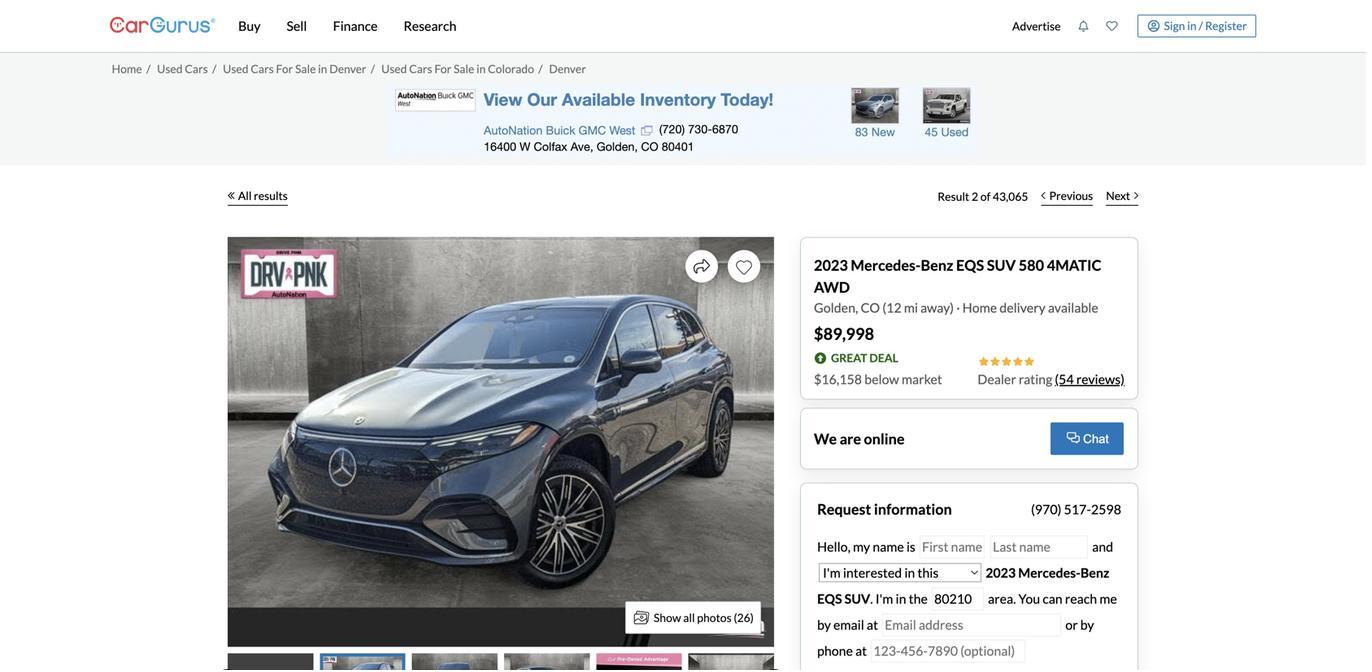 Task type: locate. For each thing, give the bounding box(es) containing it.
2023
[[814, 256, 848, 274], [986, 565, 1016, 581]]

2023 up "area."
[[986, 565, 1016, 581]]

cargurus logo homepage link link
[[110, 3, 216, 49]]

finance button
[[320, 0, 391, 52]]

2 for from the left
[[435, 62, 452, 75]]

1 by from the left
[[818, 617, 831, 633]]

market
[[902, 371, 943, 387]]

my
[[854, 539, 871, 555]]

1 horizontal spatial by
[[1081, 617, 1095, 633]]

for down sell dropdown button
[[276, 62, 293, 75]]

at right 'phone'
[[856, 643, 867, 659]]

mercedes- inside 2023 mercedes-benz eqs suv
[[1019, 565, 1081, 581]]

2023 up awd
[[814, 256, 848, 274]]

(54
[[1055, 371, 1074, 387]]

eqs inside 2023 mercedes-benz eqs suv 580 4matic awd golden, co (12 mi away) · home delivery available
[[957, 256, 985, 274]]

in inside menu item
[[1188, 19, 1197, 32]]

used down research popup button
[[382, 62, 407, 75]]

1 vertical spatial eqs
[[818, 591, 843, 607]]

by right or
[[1081, 617, 1095, 633]]

/ inside menu item
[[1199, 19, 1204, 32]]

home right ·
[[963, 300, 998, 316]]

at right 'email'
[[867, 617, 879, 633]]

benz inside 2023 mercedes-benz eqs suv 580 4matic awd golden, co (12 mi away) · home delivery available
[[921, 256, 954, 274]]

sell button
[[274, 0, 320, 52]]

vehicle full photo image
[[228, 237, 775, 647]]

benz down "and"
[[1081, 565, 1110, 581]]

0 horizontal spatial by
[[818, 617, 831, 633]]

mercedes- up can
[[1019, 565, 1081, 581]]

1 horizontal spatial eqs
[[957, 256, 985, 274]]

2023 for 2023 mercedes-benz eqs suv
[[986, 565, 1016, 581]]

next
[[1107, 189, 1131, 203]]

Last name field
[[991, 536, 1089, 559]]

mercedes- up (12
[[851, 256, 921, 274]]

cars down cargurus logo homepage link
[[185, 62, 208, 75]]

eqs inside 2023 mercedes-benz eqs suv
[[818, 591, 843, 607]]

0 horizontal spatial eqs
[[818, 591, 843, 607]]

benz up away) at the top
[[921, 256, 954, 274]]

2 horizontal spatial cars
[[409, 62, 433, 75]]

reach
[[1066, 591, 1098, 607]]

denver
[[330, 62, 367, 75], [549, 62, 586, 75]]

sale
[[295, 62, 316, 75], [454, 62, 475, 75]]

benz for 2023 mercedes-benz eqs suv 580 4matic awd golden, co (12 mi away) · home delivery available
[[921, 256, 954, 274]]

eqs
[[957, 256, 985, 274], [818, 591, 843, 607]]

cars
[[185, 62, 208, 75], [251, 62, 274, 75], [409, 62, 433, 75]]

2023 mercedes-benz eqs suv
[[818, 565, 1110, 607]]

1 vertical spatial at
[[856, 643, 867, 659]]

chevron double left image
[[228, 192, 235, 200]]

1 horizontal spatial benz
[[1081, 565, 1110, 581]]

eqs up ·
[[957, 256, 985, 274]]

delivery
[[1000, 300, 1046, 316]]

home
[[112, 62, 142, 75], [963, 300, 998, 316]]

used cars link
[[157, 62, 208, 75]]

by left 'email'
[[818, 617, 831, 633]]

hello,
[[818, 539, 851, 555]]

eqs up 'email'
[[818, 591, 843, 607]]

1 vertical spatial benz
[[1081, 565, 1110, 581]]

for down research popup button
[[435, 62, 452, 75]]

0 horizontal spatial 2023
[[814, 256, 848, 274]]

mercedes- inside 2023 mercedes-benz eqs suv 580 4matic awd golden, co (12 mi away) · home delivery available
[[851, 256, 921, 274]]

colorado
[[488, 62, 534, 75]]

0 vertical spatial eqs
[[957, 256, 985, 274]]

result
[[938, 190, 970, 203]]

0 vertical spatial benz
[[921, 256, 954, 274]]

2 cars from the left
[[251, 62, 274, 75]]

2 used from the left
[[223, 62, 249, 75]]

1 vertical spatial home
[[963, 300, 998, 316]]

cars down buy dropdown button
[[251, 62, 274, 75]]

/ right the home link
[[146, 62, 151, 75]]

2598
[[1092, 502, 1122, 517]]

view vehicle photo 3 image
[[412, 654, 498, 670]]

517-
[[1065, 502, 1092, 517]]

used right the home link
[[157, 62, 183, 75]]

at inside or by phone at
[[856, 643, 867, 659]]

Email address email field
[[883, 614, 1062, 637]]

name
[[873, 539, 905, 555]]

1 vertical spatial suv
[[845, 591, 871, 607]]

. i'm in the
[[871, 591, 931, 607]]

1 horizontal spatial home
[[963, 300, 998, 316]]

suv
[[987, 256, 1016, 274], [845, 591, 871, 607]]

1 horizontal spatial used
[[223, 62, 249, 75]]

register
[[1206, 19, 1248, 32]]

view vehicle photo 2 image
[[320, 654, 406, 670]]

1 sale from the left
[[295, 62, 316, 75]]

1 horizontal spatial for
[[435, 62, 452, 75]]

1 horizontal spatial mercedes-
[[1019, 565, 1081, 581]]

0 vertical spatial 2023
[[814, 256, 848, 274]]

0 horizontal spatial suv
[[845, 591, 871, 607]]

advertise
[[1013, 19, 1061, 33]]

view vehicle photo 4 image
[[504, 654, 590, 670]]

or by phone at
[[818, 617, 1095, 659]]

i'm
[[876, 591, 894, 607]]

at inside 'area. you can reach me by email at'
[[867, 617, 879, 633]]

at
[[867, 617, 879, 633], [856, 643, 867, 659]]

0 vertical spatial mercedes-
[[851, 256, 921, 274]]

1 used from the left
[[157, 62, 183, 75]]

in right sign
[[1188, 19, 1197, 32]]

2023 mercedes-benz eqs suv 580 4matic awd golden, co (12 mi away) · home delivery available
[[814, 256, 1102, 316]]

0 vertical spatial suv
[[987, 256, 1016, 274]]

1 for from the left
[[276, 62, 293, 75]]

home inside 2023 mercedes-benz eqs suv 580 4matic awd golden, co (12 mi away) · home delivery available
[[963, 300, 998, 316]]

in down sell dropdown button
[[318, 62, 327, 75]]

suv left 580
[[987, 256, 1016, 274]]

sign in / register link
[[1138, 15, 1257, 37]]

0 horizontal spatial used
[[157, 62, 183, 75]]

1 horizontal spatial sale
[[454, 62, 475, 75]]

suv inside 2023 mercedes-benz eqs suv
[[845, 591, 871, 607]]

chat image
[[1067, 432, 1080, 444]]

Zip code field
[[932, 588, 984, 611]]

dealer
[[978, 371, 1017, 387]]

chat button
[[1051, 423, 1124, 455]]

information
[[875, 501, 953, 518]]

by
[[818, 617, 831, 633], [1081, 617, 1095, 633]]

sale down sell dropdown button
[[295, 62, 316, 75]]

/
[[1199, 19, 1204, 32], [146, 62, 151, 75], [212, 62, 217, 75], [371, 62, 375, 75], [539, 62, 543, 75]]

1 horizontal spatial cars
[[251, 62, 274, 75]]

suv for 2023 mercedes-benz eqs suv 580 4matic awd golden, co (12 mi away) · home delivery available
[[987, 256, 1016, 274]]

suv for 2023 mercedes-benz eqs suv
[[845, 591, 871, 607]]

benz for 2023 mercedes-benz eqs suv
[[1081, 565, 1110, 581]]

results
[[254, 189, 288, 203]]

0 horizontal spatial cars
[[185, 62, 208, 75]]

0 horizontal spatial sale
[[295, 62, 316, 75]]

awd
[[814, 278, 850, 296]]

2023 inside 2023 mercedes-benz eqs suv 580 4matic awd golden, co (12 mi away) · home delivery available
[[814, 256, 848, 274]]

0 horizontal spatial home
[[112, 62, 142, 75]]

1 vertical spatial mercedes-
[[1019, 565, 1081, 581]]

available
[[1049, 300, 1099, 316]]

0 horizontal spatial for
[[276, 62, 293, 75]]

1 vertical spatial 2023
[[986, 565, 1016, 581]]

used cars for sale in colorado link
[[382, 62, 534, 75]]

0 horizontal spatial benz
[[921, 256, 954, 274]]

2
[[972, 190, 979, 203]]

/ left register
[[1199, 19, 1204, 32]]

2 horizontal spatial used
[[382, 62, 407, 75]]

menu bar
[[216, 0, 1004, 52]]

cars down research popup button
[[409, 62, 433, 75]]

benz
[[921, 256, 954, 274], [1081, 565, 1110, 581]]

view vehicle photo 1 image
[[228, 654, 314, 670]]

used
[[157, 62, 183, 75], [223, 62, 249, 75], [382, 62, 407, 75]]

benz inside 2023 mercedes-benz eqs suv
[[1081, 565, 1110, 581]]

sale left colorado
[[454, 62, 475, 75]]

the
[[909, 591, 928, 607]]

·
[[957, 300, 961, 316]]

home down cargurus logo homepage link
[[112, 62, 142, 75]]

eqs for 2023 mercedes-benz eqs suv 580 4matic awd golden, co (12 mi away) · home delivery available
[[957, 256, 985, 274]]

2023 inside 2023 mercedes-benz eqs suv
[[986, 565, 1016, 581]]

for
[[276, 62, 293, 75], [435, 62, 452, 75]]

menu bar containing buy
[[216, 0, 1004, 52]]

1 horizontal spatial suv
[[987, 256, 1016, 274]]

0 vertical spatial home
[[112, 62, 142, 75]]

0 horizontal spatial mercedes-
[[851, 256, 921, 274]]

mercedes-
[[851, 256, 921, 274], [1019, 565, 1081, 581]]

4matic
[[1048, 256, 1102, 274]]

tab list
[[228, 654, 775, 670]]

home link
[[112, 62, 142, 75]]

suv left i'm
[[845, 591, 871, 607]]

open notifications image
[[1078, 20, 1090, 32]]

show
[[654, 611, 682, 625]]

menu
[[1004, 3, 1257, 49]]

finance
[[333, 18, 378, 34]]

menu containing sign in / register
[[1004, 3, 1257, 49]]

0 horizontal spatial denver
[[330, 62, 367, 75]]

2 denver from the left
[[549, 62, 586, 75]]

in right i'm
[[896, 591, 907, 607]]

used down buy dropdown button
[[223, 62, 249, 75]]

mercedes- for 2023 mercedes-benz eqs suv 580 4matic awd golden, co (12 mi away) · home delivery available
[[851, 256, 921, 274]]

1 horizontal spatial denver
[[549, 62, 586, 75]]

0 vertical spatial at
[[867, 617, 879, 633]]

denver right colorado
[[549, 62, 586, 75]]

(970)
[[1032, 502, 1062, 517]]

mi
[[905, 300, 919, 316]]

2 by from the left
[[1081, 617, 1095, 633]]

denver down 'finance' popup button
[[330, 62, 367, 75]]

in
[[1188, 19, 1197, 32], [318, 62, 327, 75], [477, 62, 486, 75], [896, 591, 907, 607]]

we are online
[[814, 430, 905, 448]]

all results
[[238, 189, 288, 203]]

1 horizontal spatial 2023
[[986, 565, 1016, 581]]

suv inside 2023 mercedes-benz eqs suv 580 4matic awd golden, co (12 mi away) · home delivery available
[[987, 256, 1016, 274]]

(12
[[883, 300, 902, 316]]

$16,158 below market
[[814, 371, 943, 387]]

all
[[684, 611, 695, 625]]



Task type: describe. For each thing, give the bounding box(es) containing it.
sign
[[1165, 19, 1186, 32]]

sign in / register menu item
[[1127, 15, 1257, 37]]

area. you can reach me by email at
[[818, 591, 1118, 633]]

$16,158
[[814, 371, 863, 387]]

/ right colorado
[[539, 62, 543, 75]]

sell
[[287, 18, 307, 34]]

phone
[[818, 643, 853, 659]]

/ right used cars link
[[212, 62, 217, 75]]

/ down 'finance' popup button
[[371, 62, 375, 75]]

request
[[818, 501, 872, 518]]

sign in / register
[[1165, 19, 1248, 32]]

.
[[871, 591, 874, 607]]

away)
[[921, 300, 954, 316]]

reviews)
[[1077, 371, 1125, 387]]

mercedes- for 2023 mercedes-benz eqs suv
[[1019, 565, 1081, 581]]

share image
[[694, 258, 710, 275]]

previous
[[1050, 189, 1094, 203]]

previous link
[[1035, 179, 1100, 214]]

email
[[834, 617, 865, 633]]

we
[[814, 430, 837, 448]]

dealer rating (54 reviews)
[[978, 371, 1125, 387]]

cargurus logo homepage link image
[[110, 3, 216, 49]]

buy
[[238, 18, 261, 34]]

or
[[1066, 617, 1078, 633]]

chevron right image
[[1135, 192, 1139, 200]]

view vehicle photo 5 image
[[597, 654, 682, 670]]

result 2 of 43,065
[[938, 190, 1029, 203]]

chevron left image
[[1042, 192, 1046, 200]]

view vehicle photo 6 image
[[689, 654, 775, 670]]

you
[[1019, 591, 1041, 607]]

is
[[907, 539, 916, 555]]

by inside or by phone at
[[1081, 617, 1095, 633]]

Phone (optional) telephone field
[[872, 640, 1026, 663]]

and
[[1090, 539, 1114, 555]]

photos
[[697, 611, 732, 625]]

great
[[832, 351, 868, 365]]

2023 for 2023 mercedes-benz eqs suv 580 4matic awd golden, co (12 mi away) · home delivery available
[[814, 256, 848, 274]]

all results link
[[228, 179, 288, 214]]

First name field
[[920, 536, 985, 559]]

golden,
[[814, 300, 859, 316]]

(54 reviews) button
[[1055, 370, 1125, 389]]

43,065
[[993, 190, 1029, 203]]

by inside 'area. you can reach me by email at'
[[818, 617, 831, 633]]

show all photos (26) link
[[626, 602, 762, 634]]

hello, my name is
[[818, 539, 919, 555]]

area.
[[989, 591, 1017, 607]]

chat
[[1084, 432, 1110, 446]]

3 used from the left
[[382, 62, 407, 75]]

home / used cars / used cars for sale in denver / used cars for sale in colorado / denver
[[112, 62, 586, 75]]

(26)
[[734, 611, 754, 625]]

deal
[[870, 351, 899, 365]]

(970) 517-2598
[[1032, 502, 1122, 517]]

user icon image
[[1148, 20, 1160, 32]]

co
[[861, 300, 880, 316]]

rating
[[1019, 371, 1053, 387]]

saved cars image
[[1107, 20, 1118, 32]]

advertisement region
[[387, 84, 980, 157]]

3 cars from the left
[[409, 62, 433, 75]]

show all photos (26)
[[654, 611, 754, 625]]

$89,998
[[814, 324, 875, 344]]

research button
[[391, 0, 470, 52]]

great deal
[[832, 351, 899, 365]]

next link
[[1100, 179, 1146, 214]]

1 denver from the left
[[330, 62, 367, 75]]

online
[[864, 430, 905, 448]]

1 cars from the left
[[185, 62, 208, 75]]

advertise link
[[1004, 3, 1070, 49]]

buy button
[[225, 0, 274, 52]]

me
[[1100, 591, 1118, 607]]

below
[[865, 371, 900, 387]]

request information
[[818, 501, 953, 518]]

research
[[404, 18, 457, 34]]

used cars for sale in denver link
[[223, 62, 367, 75]]

580
[[1019, 256, 1045, 274]]

all
[[238, 189, 252, 203]]

2 sale from the left
[[454, 62, 475, 75]]

are
[[840, 430, 862, 448]]

in left colorado
[[477, 62, 486, 75]]

eqs for 2023 mercedes-benz eqs suv
[[818, 591, 843, 607]]

can
[[1043, 591, 1063, 607]]

of
[[981, 190, 991, 203]]



Task type: vqa. For each thing, say whether or not it's contained in the screenshot.
Benz inside 2023 Mercedes-Benz Eqs Suv
yes



